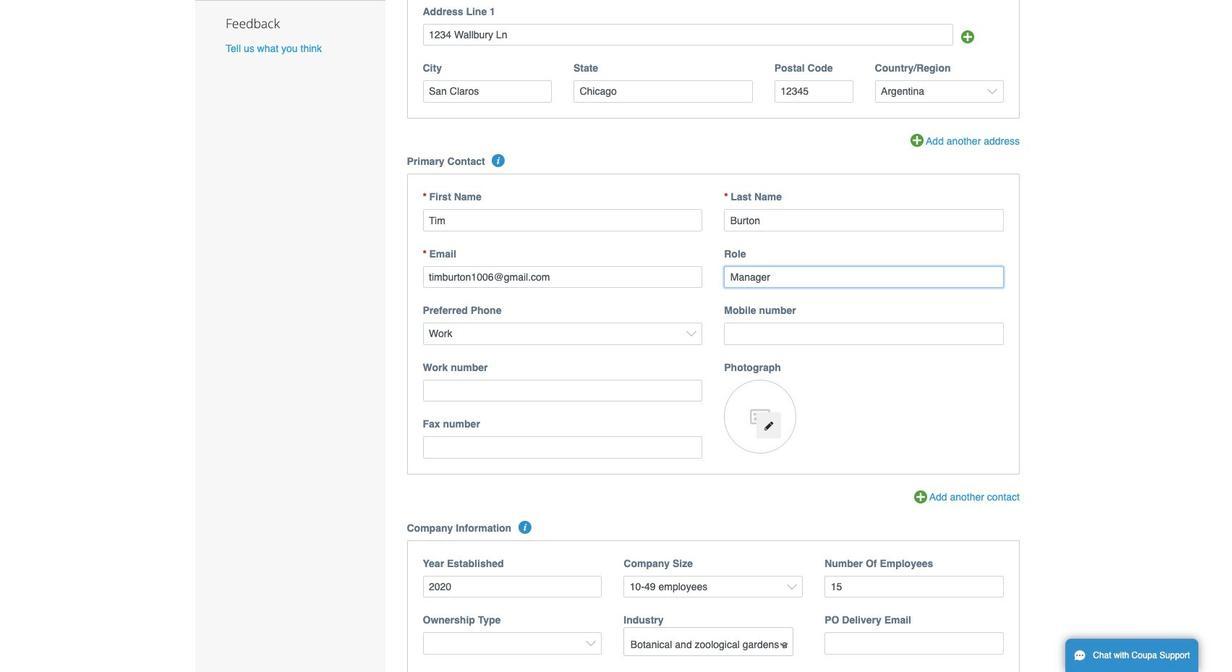 Task type: describe. For each thing, give the bounding box(es) containing it.
add image
[[961, 30, 974, 43]]



Task type: locate. For each thing, give the bounding box(es) containing it.
change image image
[[764, 421, 774, 431]]

Select an Option text field
[[625, 633, 793, 655]]

additional information image
[[492, 154, 505, 167]]

photograph image
[[724, 380, 797, 454]]

None text field
[[423, 24, 954, 46], [574, 80, 753, 102], [775, 80, 854, 102], [724, 323, 1004, 345], [423, 437, 703, 459], [825, 633, 1004, 655], [423, 24, 954, 46], [574, 80, 753, 102], [775, 80, 854, 102], [724, 323, 1004, 345], [423, 437, 703, 459], [825, 633, 1004, 655]]

None text field
[[423, 80, 552, 102], [423, 209, 703, 232], [724, 209, 1004, 232], [423, 266, 703, 288], [724, 266, 1004, 288], [423, 380, 703, 402], [423, 576, 602, 598], [825, 576, 1004, 598], [423, 80, 552, 102], [423, 209, 703, 232], [724, 209, 1004, 232], [423, 266, 703, 288], [724, 266, 1004, 288], [423, 380, 703, 402], [423, 576, 602, 598], [825, 576, 1004, 598]]

additional information image
[[518, 521, 531, 534]]



Task type: vqa. For each thing, say whether or not it's contained in the screenshot.
text box
yes



